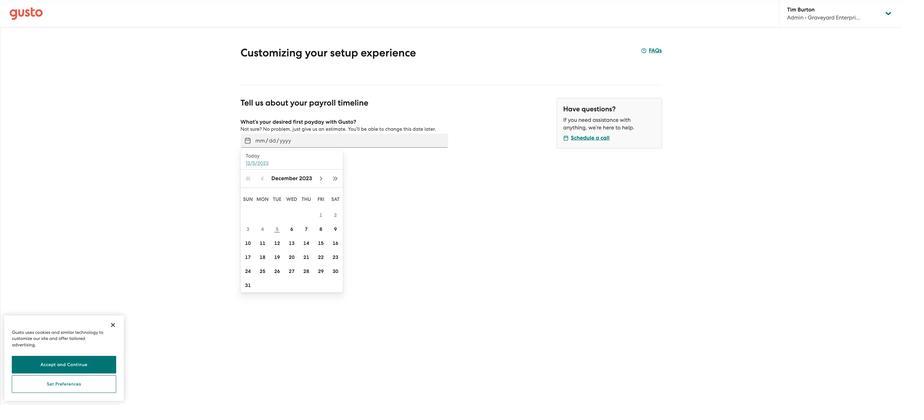 Task type: describe. For each thing, give the bounding box(es) containing it.
24
[[245, 269, 251, 275]]

17 button
[[241, 251, 255, 265]]

10 button
[[241, 237, 255, 251]]

24 button
[[241, 265, 255, 279]]

uses
[[25, 330, 34, 335]]

advertising.
[[12, 342, 36, 347]]

admin
[[787, 14, 804, 21]]

change
[[385, 126, 402, 132]]

18
[[260, 255, 265, 260]]

11 button
[[255, 237, 270, 251]]

what's your desired first payday with gusto? not sure? no problem, just give us an estimate. you'll be able to change this date later.
[[241, 119, 436, 132]]

16 button
[[328, 237, 343, 251]]

6 button
[[284, 223, 299, 237]]

gusto?
[[338, 119, 356, 125]]

14
[[303, 241, 309, 246]]

back button
[[241, 175, 268, 191]]

6
[[290, 227, 293, 232]]

29 button
[[314, 265, 328, 279]]

fri
[[318, 197, 324, 202]]

11
[[260, 241, 265, 246]]

enterprises
[[836, 14, 864, 21]]

able
[[368, 126, 378, 132]]

tell us about your payroll timeline
[[241, 98, 368, 108]]

continue
[[67, 362, 87, 368]]

26 button
[[270, 265, 284, 279]]

set
[[47, 382, 54, 387]]

december
[[271, 175, 298, 182]]

cell inside december 2023 grid
[[328, 279, 343, 293]]

mon
[[256, 197, 269, 202]]

1
[[319, 213, 322, 218]]

gusto
[[12, 330, 24, 335]]

12 button
[[270, 237, 284, 251]]

call
[[601, 135, 610, 141]]

15
[[318, 241, 324, 246]]

wed
[[286, 197, 297, 202]]

today
[[246, 153, 260, 159]]

27
[[289, 269, 295, 275]]

problem,
[[271, 126, 291, 132]]

to inside gusto uses cookies and similar technology to customize our site and offer tailored advertising.
[[99, 330, 103, 335]]

assistance
[[593, 117, 619, 123]]

choose date dialog
[[241, 150, 343, 293]]

cookies
[[35, 330, 50, 335]]

2
[[334, 213, 337, 218]]

this
[[404, 126, 411, 132]]

a
[[596, 135, 599, 141]]

not
[[241, 126, 249, 132]]

1 vertical spatial your
[[290, 98, 307, 108]]

16
[[333, 241, 338, 246]]

thu
[[302, 197, 311, 202]]

27 button
[[284, 265, 299, 279]]

accept and continue button
[[12, 356, 116, 374]]

no
[[263, 126, 270, 132]]

your for desired
[[260, 119, 271, 125]]

estimate.
[[326, 126, 347, 132]]

1 button
[[314, 208, 328, 223]]

if you need assistance with anything, we're here to help.
[[563, 117, 634, 131]]

need
[[578, 117, 591, 123]]

15 button
[[314, 237, 328, 251]]

us inside the what's your desired first payday with gusto? not sure? no problem, just give us an estimate. you'll be able to change this date later.
[[312, 126, 317, 132]]

december 2023
[[271, 175, 312, 182]]

with inside the what's your desired first payday with gusto? not sure? no problem, just give us an estimate. you'll be able to change this date later.
[[326, 119, 337, 125]]

19 button
[[270, 251, 284, 265]]

sat
[[331, 197, 340, 202]]

your for setup
[[305, 46, 328, 59]]

0 vertical spatial and
[[51, 330, 60, 335]]

just
[[293, 126, 301, 132]]

desired
[[273, 119, 292, 125]]

29
[[318, 269, 324, 275]]

schedule
[[571, 135, 594, 141]]

2 button
[[328, 208, 343, 223]]

14 button
[[299, 237, 314, 251]]

25 button
[[255, 265, 270, 279]]

10
[[245, 241, 251, 246]]

date
[[413, 126, 423, 132]]

set preferences button
[[12, 376, 116, 393]]

what's
[[241, 119, 258, 125]]

later.
[[425, 126, 436, 132]]

17
[[245, 255, 251, 260]]



Task type: vqa. For each thing, say whether or not it's contained in the screenshot.
the 21 button on the left
yes



Task type: locate. For each thing, give the bounding box(es) containing it.
/ down problem,
[[277, 138, 279, 144]]

faqs
[[649, 47, 662, 54]]

setup
[[330, 46, 358, 59]]

sun
[[243, 197, 253, 202]]

1 horizontal spatial to
[[379, 126, 384, 132]]

Day (dd) field
[[268, 136, 277, 146]]

23 button
[[328, 251, 343, 265]]

faqs button
[[641, 47, 662, 55]]

first
[[293, 119, 303, 125]]

to right able
[[379, 126, 384, 132]]

13 button
[[284, 237, 299, 251]]

to
[[616, 124, 621, 131], [379, 126, 384, 132], [99, 330, 103, 335]]

/ down no
[[266, 138, 268, 144]]

anything,
[[563, 124, 587, 131]]

7 button
[[299, 223, 314, 237]]

and
[[51, 330, 60, 335], [49, 336, 57, 341], [57, 362, 66, 368]]

0 vertical spatial us
[[255, 98, 263, 108]]

1 horizontal spatial us
[[312, 126, 317, 132]]

31 button
[[241, 279, 255, 293]]

customizing
[[241, 46, 302, 59]]

28
[[303, 269, 309, 275]]

your up no
[[260, 119, 271, 125]]

23
[[333, 255, 338, 260]]

experience
[[361, 46, 416, 59]]

schedule a call button
[[563, 134, 610, 142]]

0 horizontal spatial with
[[326, 119, 337, 125]]

28 button
[[299, 265, 314, 279]]

and inside button
[[57, 362, 66, 368]]

2 / from the left
[[277, 138, 279, 144]]

accept and continue
[[41, 362, 87, 368]]

you
[[568, 117, 577, 123]]

1 vertical spatial and
[[49, 336, 57, 341]]

gusto uses cookies and similar technology to customize our site and offer tailored advertising.
[[12, 330, 103, 347]]

2 vertical spatial and
[[57, 362, 66, 368]]

13
[[289, 241, 295, 246]]

schedule a call
[[571, 135, 610, 141]]

payday
[[304, 119, 324, 125]]

december 2023 element
[[271, 175, 312, 183]]

tailored
[[69, 336, 85, 341]]

our
[[33, 336, 40, 341]]

30
[[333, 269, 338, 275]]

2 vertical spatial your
[[260, 119, 271, 125]]

26
[[274, 269, 280, 275]]

timeline
[[338, 98, 368, 108]]

3 button
[[241, 223, 255, 237]]

12
[[274, 241, 280, 246]]

0 horizontal spatial to
[[99, 330, 103, 335]]

your inside the what's your desired first payday with gusto? not sure? no problem, just give us an estimate. you'll be able to change this date later.
[[260, 119, 271, 125]]

us right the tell
[[255, 98, 263, 108]]

tue
[[273, 197, 281, 202]]

your left setup
[[305, 46, 328, 59]]

and right site
[[49, 336, 57, 341]]

with up help.
[[620, 117, 631, 123]]

and right accept
[[57, 362, 66, 368]]

22
[[318, 255, 324, 260]]

8 button
[[314, 223, 328, 237]]

18 button
[[255, 251, 270, 265]]

0 vertical spatial your
[[305, 46, 328, 59]]

20
[[289, 255, 295, 260]]

offer
[[59, 336, 68, 341]]

•
[[805, 14, 807, 21]]

cell
[[328, 279, 343, 293]]

1 vertical spatial us
[[312, 126, 317, 132]]

with up estimate.
[[326, 119, 337, 125]]

Month (mm) field
[[255, 136, 266, 146]]

you'll
[[348, 126, 360, 132]]

1 horizontal spatial /
[[277, 138, 279, 144]]

your up first
[[290, 98, 307, 108]]

Year (yyyy) field
[[279, 136, 292, 146]]

help.
[[622, 124, 634, 131]]

give
[[302, 126, 311, 132]]

5 button
[[270, 223, 284, 237]]

december 2023 grid
[[241, 191, 343, 293]]

20 button
[[284, 251, 299, 265]]

4 button
[[255, 223, 270, 237]]

site
[[41, 336, 48, 341]]

and up offer
[[51, 330, 60, 335]]

to right "technology"
[[99, 330, 103, 335]]

0 horizontal spatial us
[[255, 98, 263, 108]]

home image
[[10, 7, 43, 20]]

5
[[276, 227, 279, 232]]

25
[[260, 269, 265, 275]]

1 / from the left
[[266, 138, 268, 144]]

9 button
[[328, 223, 343, 237]]

21 button
[[299, 251, 314, 265]]

1 horizontal spatial with
[[620, 117, 631, 123]]

preferences
[[55, 382, 81, 387]]

similar
[[61, 330, 74, 335]]

if
[[563, 117, 567, 123]]

we're
[[588, 124, 602, 131]]

7
[[305, 227, 308, 232]]

back
[[248, 179, 261, 186]]

have
[[563, 105, 580, 113]]

tim burton admin • graveyard enterprises
[[787, 6, 864, 21]]

with
[[620, 117, 631, 123], [326, 119, 337, 125]]

2 horizontal spatial to
[[616, 124, 621, 131]]

22 button
[[314, 251, 328, 265]]

customize
[[12, 336, 32, 341]]

to right "here"
[[616, 124, 621, 131]]

us left an
[[312, 126, 317, 132]]

4
[[261, 227, 264, 232]]

to inside the what's your desired first payday with gusto? not sure? no problem, just give us an estimate. you'll be able to change this date later.
[[379, 126, 384, 132]]

3
[[247, 227, 249, 232]]

technology
[[75, 330, 98, 335]]

to inside the "if you need assistance with anything, we're here to help."
[[616, 124, 621, 131]]

0 horizontal spatial /
[[266, 138, 268, 144]]

with inside the "if you need assistance with anything, we're here to help."
[[620, 117, 631, 123]]

set preferences
[[47, 382, 81, 387]]



